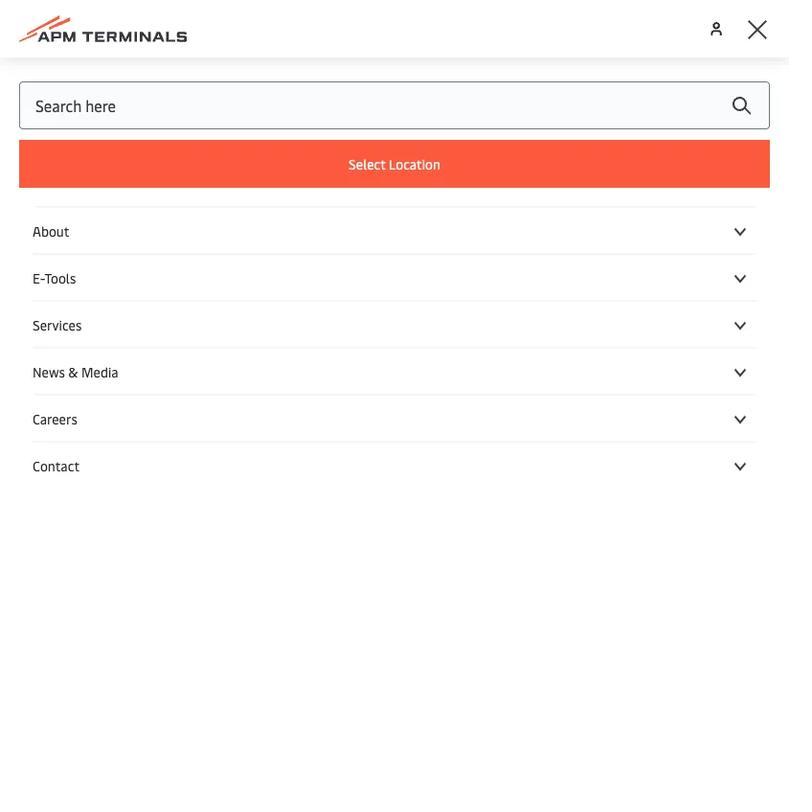 Task type: locate. For each thing, give the bounding box(es) containing it.
0 vertical spatial svendsen
[[297, 317, 442, 363]]

apm down "hear"
[[31, 255, 64, 276]]

0 horizontal spatial the
[[47, 428, 70, 448]]

news & media
[[33, 362, 119, 380]]

of up to
[[176, 231, 191, 252]]

svendsen inside "in the ceo talks series, ceo of apm terminals, keith svendsen looks back at the quarter and provides an update on key company achievements and market conditions."
[[31, 452, 96, 472]]

0 horizontal spatial our
[[195, 231, 218, 252]]

our
[[195, 231, 218, 252], [506, 231, 529, 252]]

1 horizontal spatial our
[[506, 231, 529, 252]]

0 vertical spatial keith
[[211, 317, 288, 363]]

1 horizontal spatial keith
[[347, 428, 383, 448]]

the left quarter
[[193, 452, 216, 472]]

0 horizontal spatial their
[[277, 255, 311, 276]]

an
[[365, 452, 382, 472]]

0 vertical spatial of
[[176, 231, 191, 252]]

provides
[[304, 452, 362, 472]]

contact button
[[33, 456, 757, 474]]

1 vertical spatial of
[[220, 428, 234, 448]]

1 vertical spatial svendsen
[[31, 452, 96, 472]]

the
[[47, 428, 70, 448], [193, 452, 216, 472]]

1 horizontal spatial of
[[220, 428, 234, 448]]

apm
[[31, 255, 64, 276], [238, 428, 270, 448]]

services button
[[33, 315, 757, 333]]

0 vertical spatial talks
[[99, 317, 175, 363]]

1 horizontal spatial apm
[[238, 428, 270, 448]]

1 horizontal spatial their
[[432, 231, 466, 252]]

1 vertical spatial keith
[[347, 428, 383, 448]]

at
[[710, 231, 725, 252], [176, 452, 190, 472]]

keith up an
[[347, 428, 383, 448]]

conditions.
[[31, 500, 106, 520]]

families.
[[314, 255, 375, 276]]

keith right –
[[211, 317, 288, 363]]

at right back
[[176, 452, 190, 472]]

and down 22,000
[[247, 255, 273, 276]]

1 vertical spatial talks
[[104, 428, 139, 448]]

our right jobs,
[[506, 231, 529, 252]]

series,
[[142, 428, 185, 448]]

0 vertical spatial apm
[[31, 255, 64, 276]]

key
[[104, 476, 127, 496]]

about button
[[33, 221, 757, 240]]

Global search search field
[[19, 81, 770, 129]]

1 our from the left
[[195, 231, 218, 252]]

talks left –
[[99, 317, 175, 363]]

1 horizontal spatial at
[[710, 231, 725, 252]]

0 horizontal spatial at
[[176, 452, 190, 472]]

svendsen
[[297, 317, 442, 363], [31, 452, 96, 472]]

news & media button
[[33, 362, 757, 380]]

talks
[[99, 317, 175, 363], [104, 428, 139, 448]]

0 vertical spatial at
[[710, 231, 725, 252]]

1 vertical spatial apm
[[238, 428, 270, 448]]

talk
[[355, 231, 384, 252]]

at inside hear from a handful of our 22,000 employees talk about their jobs, our values and what working at apm terminals means to them and their families.
[[710, 231, 725, 252]]

people
[[271, 121, 439, 196]]

keith
[[211, 317, 288, 363], [347, 428, 383, 448]]

from
[[67, 231, 102, 252]]

0 horizontal spatial of
[[176, 231, 191, 252]]

contact
[[33, 456, 80, 474]]

of inside "in the ceo talks series, ceo of apm terminals, keith svendsen looks back at the quarter and provides an update on key company achievements and market conditions."
[[220, 428, 234, 448]]

and
[[581, 231, 607, 252], [247, 255, 273, 276], [274, 452, 300, 472], [295, 476, 321, 496]]

<
[[35, 62, 42, 80]]

the down careers
[[47, 428, 70, 448]]

update
[[31, 476, 79, 496]]

1 vertical spatial the
[[193, 452, 216, 472]]

1 horizontal spatial the
[[193, 452, 216, 472]]

svendsen up update
[[31, 452, 96, 472]]

talks up looks
[[104, 428, 139, 448]]

at right working
[[710, 231, 725, 252]]

ceo
[[31, 317, 91, 363], [74, 428, 101, 448], [189, 428, 216, 448]]

< global home
[[35, 62, 123, 80]]

svendsen down e-tools popup button
[[297, 317, 442, 363]]

1 horizontal spatial svendsen
[[297, 317, 442, 363]]

0 vertical spatial the
[[47, 428, 70, 448]]

of up quarter
[[220, 428, 234, 448]]

apm inside "in the ceo talks series, ceo of apm terminals, keith svendsen looks back at the quarter and provides an update on key company achievements and market conditions."
[[238, 428, 270, 448]]

of
[[176, 231, 191, 252], [220, 428, 234, 448]]

market
[[324, 476, 373, 496]]

their left jobs,
[[432, 231, 466, 252]]

their
[[432, 231, 466, 252], [277, 255, 311, 276]]

about
[[33, 221, 69, 240]]

apm up quarter
[[238, 428, 270, 448]]

None submit
[[713, 81, 770, 129]]

values
[[532, 231, 578, 252]]

company
[[131, 476, 193, 496]]

jobs,
[[469, 231, 502, 252]]

and left what
[[581, 231, 607, 252]]

their down employees
[[277, 255, 311, 276]]

to
[[188, 255, 204, 276]]

e-tools button
[[33, 268, 757, 287]]

of inside hear from a handful of our 22,000 employees talk about their jobs, our values and what working at apm terminals means to them and their families.
[[176, 231, 191, 252]]

1 vertical spatial their
[[277, 255, 311, 276]]

0 horizontal spatial svendsen
[[31, 452, 96, 472]]

0 horizontal spatial apm
[[31, 255, 64, 276]]

our up to
[[195, 231, 218, 252]]

select location
[[349, 155, 441, 173]]

1 vertical spatial at
[[176, 452, 190, 472]]

about
[[387, 231, 429, 252]]



Task type: describe. For each thing, give the bounding box(es) containing it.
terminals,
[[274, 428, 344, 448]]

global
[[45, 62, 84, 80]]

and down terminals, on the left of the page
[[274, 452, 300, 472]]

handful
[[117, 231, 172, 252]]

apm inside hear from a handful of our 22,000 employees talk about their jobs, our values and what working at apm terminals means to them and their families.
[[31, 255, 64, 276]]

news
[[33, 362, 65, 380]]

hear
[[31, 231, 64, 252]]

employees
[[276, 231, 352, 252]]

in
[[31, 428, 43, 448]]

a
[[105, 231, 113, 252]]

terminals
[[67, 255, 136, 276]]

e-
[[33, 268, 44, 287]]

location
[[389, 155, 441, 173]]

quarter
[[220, 452, 271, 472]]

means
[[139, 255, 185, 276]]

in the ceo talks series, ceo of apm terminals, keith svendsen looks back at the quarter and provides an update on key company achievements and market conditions.
[[31, 428, 383, 520]]

0 horizontal spatial keith
[[211, 317, 288, 363]]

on
[[83, 476, 100, 496]]

22,000
[[221, 231, 273, 252]]

what
[[610, 231, 646, 252]]

our
[[171, 121, 257, 196]]

hear from a handful of our 22,000 employees talk about their jobs, our values and what working at apm terminals means to them and their families.
[[31, 231, 725, 276]]

media
[[81, 362, 119, 380]]

them
[[207, 255, 244, 276]]

–
[[183, 317, 202, 363]]

ceo talks – keith svendsen
[[31, 317, 442, 363]]

looks
[[99, 452, 136, 472]]

select location button
[[19, 140, 770, 188]]

&
[[68, 362, 78, 380]]

services
[[33, 315, 82, 333]]

talks inside "in the ceo talks series, ceo of apm terminals, keith svendsen looks back at the quarter and provides an update on key company achievements and market conditions."
[[104, 428, 139, 448]]

e-tools
[[33, 268, 76, 287]]

at inside "in the ceo talks series, ceo of apm terminals, keith svendsen looks back at the quarter and provides an update on key company achievements and market conditions."
[[176, 452, 190, 472]]

back
[[140, 452, 172, 472]]

home
[[87, 62, 123, 80]]

keith inside "in the ceo talks series, ceo of apm terminals, keith svendsen looks back at the quarter and provides an update on key company achievements and market conditions."
[[347, 428, 383, 448]]

and down provides
[[295, 476, 321, 496]]

meet our people
[[31, 121, 439, 196]]

tools
[[44, 268, 76, 287]]

working
[[649, 231, 707, 252]]

0 vertical spatial their
[[432, 231, 466, 252]]

select
[[349, 155, 386, 173]]

careers
[[33, 409, 77, 427]]

meet
[[31, 121, 157, 196]]

ceo talks play image
[[455, 402, 759, 569]]

achievements
[[197, 476, 291, 496]]

2 our from the left
[[506, 231, 529, 252]]

global home link
[[45, 62, 123, 80]]

careers button
[[33, 409, 757, 427]]



Task type: vqa. For each thing, say whether or not it's contained in the screenshot.
Will in the "Services ranging from Fumigation to Container Photos and Break Bulk to VGM can be requested online in just a few clicks. To speed up the Service Request process, your details will be pre-filled with the information stored in your www.apmterminals.com account, which is also used for other online services on our website such as Terminal Alerts."
no



